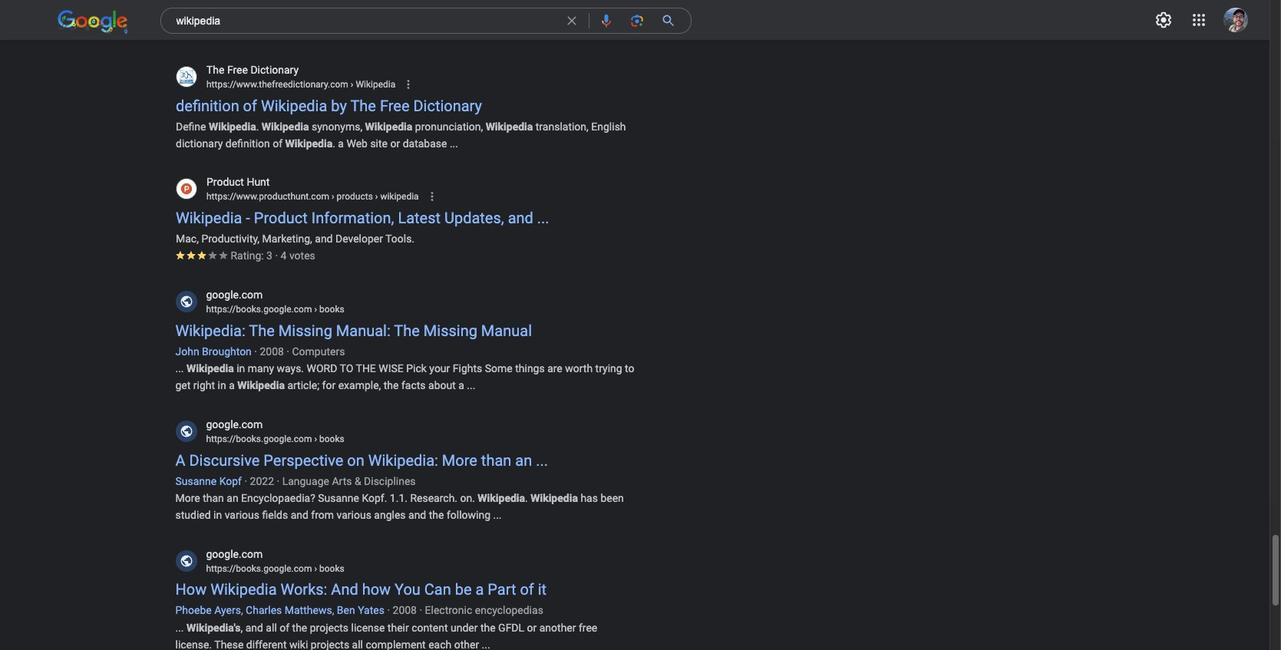 Task type: vqa. For each thing, say whether or not it's contained in the screenshot.
bottommost Republic
no



Task type: locate. For each thing, give the bounding box(es) containing it.
3
[[266, 250, 272, 262]]

google.com down rating:
[[206, 289, 263, 301]]

› books text field up wikipedia: the missing manual: the missing manual
[[312, 304, 345, 315]]

1 missing from the left
[[279, 322, 332, 340]]

your
[[430, 362, 450, 375]]

the inside the free dictionary https://www.thefreedictionary.com › wikipedia
[[206, 64, 224, 76]]

https://books.google.com up john broughton · 2008 · ‎ computers
[[206, 304, 312, 315]]

license
[[351, 622, 385, 634]]

create
[[306, 24, 336, 37]]

0 vertical spatial in
[[237, 362, 245, 375]]

1 vertical spatial on
[[347, 451, 365, 470]]

susanne kopf link
[[175, 475, 242, 487]]

. down "synonyms,"
[[332, 137, 335, 149]]

1 vertical spatial an
[[515, 451, 532, 470]]

wikipedia: up 'disciplines'
[[368, 451, 438, 470]]

0 vertical spatial on
[[378, 7, 390, 20]]

definition up hunt
[[225, 137, 270, 149]]

the down research.
[[429, 509, 444, 521]]

1 google.com from the top
[[206, 289, 263, 301]]

‎ down and on the left bottom of the page
[[337, 605, 337, 617]]

None search field
[[0, 0, 692, 37]]

1 various from the left
[[225, 509, 260, 521]]

2 missing from the left
[[424, 322, 478, 340]]

google.com up the how
[[206, 548, 263, 561]]

2 vertical spatial a
[[476, 581, 484, 599]]

2 google.com https://books.google.com › books from the top
[[206, 419, 345, 445]]

1 vertical spatial all
[[352, 639, 363, 650]]

books for missing
[[319, 304, 345, 315]]

0 horizontal spatial dictionary
[[250, 64, 298, 76]]

on up "&"
[[347, 451, 365, 470]]

free up https://www.thefreedictionary.com
[[227, 64, 248, 76]]

1 google.com https://books.google.com › books from the top
[[206, 289, 345, 315]]

2 vertical spatial in
[[214, 509, 222, 521]]

wikipedia
[[473, 7, 519, 20], [380, 192, 419, 202]]

1 › books text field from the top
[[312, 304, 345, 315]]

on.
[[460, 492, 475, 504]]

1 vertical spatial wikipedia:
[[368, 451, 438, 470]]

0 vertical spatial than
[[481, 451, 512, 470]]

projects down the ben
[[310, 622, 349, 634]]

1 vertical spatial google.com https://books.google.com › books
[[206, 419, 345, 445]]

› books text field
[[312, 304, 345, 315], [312, 434, 345, 445], [312, 564, 345, 574]]

books up wikipedia: the missing manual: the missing manual
[[319, 304, 345, 315]]

google.com https://books.google.com › books for missing
[[206, 289, 345, 315]]

free
[[227, 64, 248, 76], [380, 96, 409, 115]]

1 horizontal spatial .
[[332, 137, 335, 149]]

wikipedia: up john broughton link
[[175, 322, 246, 340]]

1 horizontal spatial free
[[380, 96, 409, 115]]

of inside , and all of the projects license their content under the gfdl or another free license. these different wiki projects all complement each other ...
[[280, 622, 290, 634]]

· right yates
[[387, 605, 390, 617]]

› books text field for missing
[[312, 304, 345, 315]]

0 vertical spatial more
[[442, 451, 478, 470]]

of inside translation, english dictionary definition of
[[272, 137, 282, 149]]

2 vertical spatial › books text field
[[312, 564, 345, 574]]

1 horizontal spatial all
[[352, 639, 363, 650]]

in inside has been studied in various fields and from various angles and the following ...
[[214, 509, 222, 521]]

3 https://books.google.com from the top
[[206, 564, 312, 574]]

1 vertical spatial definition
[[225, 137, 270, 149]]

·
[[275, 250, 278, 262], [254, 345, 257, 358], [287, 345, 290, 358], [245, 475, 247, 487], [277, 475, 280, 487], [387, 605, 390, 617], [420, 605, 422, 617]]

1 horizontal spatial 2008
[[393, 605, 417, 617]]

0 horizontal spatial missing
[[279, 322, 332, 340]]

wikipedia up define wikipedia . wikipedia synonyms, wikipedia pronunciation, wikipedia
[[355, 79, 395, 90]]

dictionary
[[250, 64, 298, 76], [413, 96, 482, 115]]

› Wikipedia text field
[[348, 79, 395, 90]]

.
[[256, 120, 259, 132], [332, 137, 335, 149], [525, 492, 528, 504]]

translation, english dictionary definition of
[[175, 120, 626, 149]]

and down largest
[[228, 24, 246, 37]]

the
[[393, 7, 408, 20], [384, 379, 399, 392], [429, 509, 444, 521], [292, 622, 307, 634], [481, 622, 496, 634]]

None text field
[[206, 77, 395, 91], [206, 562, 345, 576], [206, 562, 345, 576]]

1 horizontal spatial wikipedia
[[473, 7, 519, 20]]

all down license
[[352, 639, 363, 650]]

various left the fields
[[225, 509, 260, 521]]

2 google.com from the top
[[206, 419, 263, 431]]

0 vertical spatial dictionary
[[250, 64, 298, 76]]

anyone
[[249, 24, 283, 37]]

1 vertical spatial books
[[319, 434, 345, 445]]

or inside is user generated, and anyone can create or edit an article (see wiki).
[[338, 24, 348, 37]]

2 horizontal spatial an
[[515, 451, 532, 470]]

0 vertical spatial free
[[227, 64, 248, 76]]

all up different
[[266, 622, 277, 634]]

0 vertical spatial https://books.google.com
[[206, 304, 312, 315]]

an inside is user generated, and anyone can create or edit an article (see wiki).
[[371, 24, 383, 37]]

1 horizontal spatial missing
[[424, 322, 478, 340]]

0 vertical spatial google.com https://books.google.com › books
[[206, 289, 345, 315]]

1 horizontal spatial dictionary
[[413, 96, 482, 115]]

missing up computers
[[279, 322, 332, 340]]

missing
[[279, 322, 332, 340], [424, 322, 478, 340]]

web down define wikipedia . wikipedia synonyms, wikipedia pronunciation, wikipedia
[[346, 137, 367, 149]]

1 vertical spatial dictionary
[[413, 96, 482, 115]]

on
[[378, 7, 390, 20], [347, 451, 365, 470]]

a right right
[[229, 379, 235, 392]]

a ...
[[459, 379, 476, 392]]

in
[[237, 362, 245, 375], [218, 379, 226, 392], [214, 509, 222, 521]]

under
[[451, 622, 478, 634]]

, up these
[[241, 622, 243, 634]]

the up article
[[393, 7, 408, 20]]

or right gfdl
[[527, 622, 537, 634]]

google.com up discursive
[[206, 419, 263, 431]]

google.com https://books.google.com › books up perspective
[[206, 419, 345, 445]]

of down charles matthews link
[[280, 622, 290, 634]]

google.com for wikipedia
[[206, 548, 263, 561]]

0 vertical spatial wikipedia
[[473, 7, 519, 20]]

1 horizontal spatial than
[[481, 451, 512, 470]]

›
[[350, 79, 353, 90], [331, 192, 334, 202], [375, 192, 378, 202], [314, 304, 317, 315], [314, 434, 317, 445], [314, 564, 317, 574]]

database ...
[[403, 137, 458, 149]]

free up translation, english dictionary definition of
[[380, 96, 409, 115]]

0 vertical spatial an
[[371, 24, 383, 37]]

a discursive perspective on wikipedia: more than an ...
[[175, 451, 548, 470]]

0 vertical spatial › books text field
[[312, 304, 345, 315]]

1 vertical spatial web
[[346, 137, 367, 149]]

www.
[[446, 7, 473, 20]]

susanne down a
[[175, 475, 217, 487]]

0 horizontal spatial wikipedia
[[380, 192, 419, 202]]

studied
[[175, 509, 211, 521]]

· right 2022
[[277, 475, 280, 487]]

a right be
[[476, 581, 484, 599]]

1 vertical spatial › books text field
[[312, 434, 345, 445]]

0 vertical spatial google.com
[[206, 289, 263, 301]]

more than an encyclopaedia? susanne kopf. 1.1. research. on. wikipedia . wikipedia
[[175, 492, 578, 504]]

of up https://www.producthunt.com
[[272, 137, 282, 149]]

rated 3.0 out of 5, image
[[175, 251, 228, 260]]

1 horizontal spatial an
[[371, 24, 383, 37]]

definition
[[175, 96, 239, 115], [225, 137, 270, 149]]

1 vertical spatial google.com
[[206, 419, 263, 431]]

0 vertical spatial or
[[338, 24, 348, 37]]

0 horizontal spatial an
[[227, 492, 239, 504]]

2008 up their
[[393, 605, 417, 617]]

1 books from the top
[[319, 304, 345, 315]]

› inside the free dictionary https://www.thefreedictionary.com › wikipedia
[[350, 79, 353, 90]]

wikipedia
[[548, 7, 596, 20], [355, 79, 395, 90], [261, 96, 327, 115], [208, 120, 256, 132], [261, 120, 309, 132], [365, 120, 412, 132], [485, 120, 533, 132], [285, 137, 332, 149], [175, 209, 242, 227], [187, 362, 234, 375], [237, 379, 285, 392], [478, 492, 525, 504], [531, 492, 578, 504], [211, 581, 277, 599]]

1 horizontal spatial wikipedia:
[[368, 451, 438, 470]]

dictionary up https://www.thefreedictionary.com
[[250, 64, 298, 76]]

› books text field up perspective
[[312, 434, 345, 445]]

or
[[338, 24, 348, 37], [390, 137, 400, 149], [527, 622, 537, 634]]

2 vertical spatial https://books.google.com
[[206, 564, 312, 574]]

1 vertical spatial 2008
[[393, 605, 417, 617]]

1 vertical spatial wikipedia
[[380, 192, 419, 202]]

1 vertical spatial in
[[218, 379, 226, 392]]

1 vertical spatial or
[[390, 137, 400, 149]]

google.com for discursive
[[206, 419, 263, 431]]

to
[[625, 362, 635, 375]]

google.com https://books.google.com › books down rating: 3 · ‎ 4 votes
[[206, 289, 345, 315]]

0 horizontal spatial web
[[346, 137, 367, 149]]

1 vertical spatial than
[[203, 492, 224, 504]]

at
[[434, 7, 444, 20]]

in right studied
[[214, 509, 222, 521]]

, inside , and all of the projects license their content under the gfdl or another free license. these different wiki projects all complement each other ...
[[241, 622, 243, 634]]

in left many
[[237, 362, 245, 375]]

0 horizontal spatial a
[[229, 379, 235, 392]]

than up following ...
[[481, 451, 512, 470]]

is
[[598, 7, 606, 20]]

missing up your at the left bottom of the page
[[424, 322, 478, 340]]

2 horizontal spatial a
[[476, 581, 484, 599]]

3 google.com from the top
[[206, 548, 263, 561]]

none text field containing https://www.thefreedictionary.com
[[206, 77, 395, 91]]

to
[[340, 362, 354, 375]]

translation,
[[535, 120, 588, 132]]

None text field
[[206, 190, 419, 204], [206, 303, 345, 317], [206, 432, 345, 446], [206, 303, 345, 317], [206, 432, 345, 446]]

free inside the free dictionary https://www.thefreedictionary.com › wikipedia
[[227, 64, 248, 76]]

article;
[[287, 379, 320, 392]]

0 vertical spatial all
[[266, 622, 277, 634]]

wikipedia:
[[175, 322, 246, 340], [368, 451, 438, 470]]

google.com for the
[[206, 289, 263, 301]]

the up the pick
[[394, 322, 420, 340]]

hunt
[[246, 176, 269, 188]]

0 horizontal spatial various
[[225, 509, 260, 521]]

› up computers
[[314, 304, 317, 315]]

‎ up "content"
[[425, 605, 425, 617]]

0 horizontal spatial free
[[227, 64, 248, 76]]

https://books.google.com up discursive
[[206, 434, 312, 445]]

0 horizontal spatial wikipedia:
[[175, 322, 246, 340]]

› books text field up and on the left bottom of the page
[[312, 564, 345, 574]]

2 vertical spatial .
[[525, 492, 528, 504]]

2008 up many
[[260, 345, 284, 358]]

wikipedia inside product hunt https://www.producthunt.com › products › wikipedia
[[380, 192, 419, 202]]

0 vertical spatial a
[[338, 137, 344, 149]]

1 vertical spatial more
[[175, 492, 200, 504]]

product inside product hunt https://www.producthunt.com › products › wikipedia
[[206, 176, 244, 188]]

2 horizontal spatial or
[[527, 622, 537, 634]]

2 › books text field from the top
[[312, 434, 345, 445]]

. down https://www.thefreedictionary.com
[[256, 120, 259, 132]]

more up on. at the left
[[442, 451, 478, 470]]

worth
[[565, 362, 593, 375]]

1 vertical spatial a
[[229, 379, 235, 392]]

dictionary
[[175, 137, 223, 149]]

the down generated,
[[206, 64, 224, 76]]

books up perspective
[[319, 434, 345, 445]]

3 › books text field from the top
[[312, 564, 345, 574]]

a
[[338, 137, 344, 149], [229, 379, 235, 392], [476, 581, 484, 599]]

susanne
[[175, 475, 217, 487], [318, 492, 359, 504]]

wikipedia: the missing manual: the missing manual
[[175, 322, 532, 340]]

product left hunt
[[206, 176, 244, 188]]

rating: 3 · ‎ 4 votes
[[230, 250, 315, 262]]

3 google.com https://books.google.com › books from the top
[[206, 548, 345, 574]]

various down kopf.
[[337, 509, 372, 521]]

› up the definition of wikipedia by the free dictionary
[[350, 79, 353, 90]]

0 horizontal spatial product
[[206, 176, 244, 188]]

google.com https://books.google.com › books for perspective
[[206, 419, 345, 445]]

susanne down the arts
[[318, 492, 359, 504]]

1 vertical spatial susanne
[[318, 492, 359, 504]]

› up works:
[[314, 564, 317, 574]]

...
[[537, 209, 549, 227], [175, 362, 184, 375], [536, 451, 548, 470], [175, 622, 184, 634]]

more up studied
[[175, 492, 200, 504]]

1 horizontal spatial various
[[337, 509, 372, 521]]

books up and on the left bottom of the page
[[319, 564, 345, 574]]

definition of wikipedia by the free dictionary
[[175, 96, 482, 115]]

1 vertical spatial product
[[254, 209, 307, 227]]

synonyms,
[[311, 120, 362, 132]]

and inside is user generated, and anyone can create or edit an article (see wiki).
[[228, 24, 246, 37]]

books for works:
[[319, 564, 345, 574]]

wikipedia down many
[[237, 379, 285, 392]]

arts
[[332, 475, 352, 487]]

has been studied in various fields and from various angles and the following ...
[[175, 492, 624, 521]]

4
[[280, 250, 286, 262]]

and right updates,
[[508, 209, 533, 227]]

google.com https://books.google.com › books for works:
[[206, 548, 345, 574]]

› products › wikipedia text field
[[329, 192, 419, 202]]

than down susanne kopf link
[[203, 492, 224, 504]]

in many ways. word to the wise pick your fights some things are worth trying to get right in a
[[175, 362, 635, 392]]

charles matthews link
[[246, 605, 332, 617]]

· up ways.
[[287, 345, 290, 358]]

a inside in many ways. word to the wise pick your fights some things are worth trying to get right in a
[[229, 379, 235, 392]]

2 https://books.google.com from the top
[[206, 434, 312, 445]]

2 vertical spatial google.com
[[206, 548, 263, 561]]

these
[[214, 639, 244, 650]]

the up john broughton · 2008 · ‎ computers
[[249, 322, 275, 340]]

0 vertical spatial product
[[206, 176, 244, 188]]

or left edit
[[338, 24, 348, 37]]

on up article
[[378, 7, 390, 20]]

2 vertical spatial an
[[227, 492, 239, 504]]

latest
[[398, 209, 440, 227]]

the free dictionary https://www.thefreedictionary.com › wikipedia
[[206, 64, 395, 90]]

projects right wiki in the left bottom of the page
[[311, 639, 349, 650]]

none text field containing https://www.producthunt.com
[[206, 190, 419, 204]]

wikipedia inside the free dictionary https://www.thefreedictionary.com › wikipedia
[[355, 79, 395, 90]]

2 vertical spatial or
[[527, 622, 537, 634]]

0 horizontal spatial than
[[203, 492, 224, 504]]

.com.
[[519, 7, 546, 20]]

and down 'charles'
[[245, 622, 263, 634]]

or right site
[[390, 137, 400, 149]]

... wikipedia
[[175, 362, 234, 375]]

2 books from the top
[[319, 434, 345, 445]]

user
[[609, 7, 630, 20]]

free
[[579, 622, 598, 634]]

1 horizontal spatial on
[[378, 7, 390, 20]]

0 horizontal spatial or
[[338, 24, 348, 37]]

Search search field
[[176, 12, 555, 33]]

2 vertical spatial books
[[319, 564, 345, 574]]

ways.
[[277, 362, 304, 375]]

matthews
[[285, 605, 332, 617]]

and left from
[[291, 509, 309, 521]]

· up many
[[254, 345, 257, 358]]

0 horizontal spatial 2008
[[260, 345, 284, 358]]

2 vertical spatial google.com https://books.google.com › books
[[206, 548, 345, 574]]

books
[[319, 304, 345, 315], [319, 434, 345, 445], [319, 564, 345, 574]]

1 horizontal spatial web
[[411, 7, 432, 20]]

0 vertical spatial web
[[411, 7, 432, 20]]

article
[[386, 24, 416, 37]]

susanne kopf · 2022 · ‎ language arts & disciplines
[[175, 475, 416, 487]]

web
[[411, 7, 432, 20], [346, 137, 367, 149]]

wikipedia down https://www.thefreedictionary.com
[[261, 120, 309, 132]]

2022
[[250, 475, 274, 487]]

1 vertical spatial https://books.google.com
[[206, 434, 312, 445]]

3 books from the top
[[319, 564, 345, 574]]

0 vertical spatial susanne
[[175, 475, 217, 487]]

none text field › wikipedia
[[206, 77, 395, 91]]

definition inside translation, english dictionary definition of
[[225, 137, 270, 149]]

web left the at
[[411, 7, 432, 20]]

google.com https://books.google.com › books
[[206, 289, 345, 315], [206, 419, 345, 445], [206, 548, 345, 574]]

dictionary up pronunciation,
[[413, 96, 482, 115]]

books for perspective
[[319, 434, 345, 445]]

0 horizontal spatial .
[[256, 120, 259, 132]]

1 vertical spatial .
[[332, 137, 335, 149]]

pronunciation,
[[415, 120, 483, 132]]

google.com
[[206, 289, 263, 301], [206, 419, 263, 431], [206, 548, 263, 561]]

following ...
[[447, 509, 502, 521]]

1 https://books.google.com from the top
[[206, 304, 312, 315]]

https://books.google.com
[[206, 304, 312, 315], [206, 434, 312, 445], [206, 564, 312, 574]]

google.com https://books.google.com › books up works:
[[206, 548, 345, 574]]

john broughton link
[[175, 345, 252, 358]]

0 vertical spatial books
[[319, 304, 345, 315]]

for
[[322, 379, 336, 392]]



Task type: describe. For each thing, give the bounding box(es) containing it.
0 horizontal spatial susanne
[[175, 475, 217, 487]]

and inside , and all of the projects license their content under the gfdl or another free license. these different wiki projects all complement each other ...
[[245, 622, 263, 634]]

information,
[[311, 209, 394, 227]]

the up other ...
[[481, 622, 496, 634]]

phoebe
[[175, 605, 212, 617]]

wikipedia up ayers
[[211, 581, 277, 599]]

› up perspective
[[314, 434, 317, 445]]

kopf
[[219, 475, 242, 487]]

0 vertical spatial .
[[256, 120, 259, 132]]

their
[[388, 622, 409, 634]]

the down wise
[[384, 379, 399, 392]]

phoebe ayers , ‎ charles matthews , ‎ ben yates · 2008 · ‎ electronic encyclopedias
[[175, 605, 544, 617]]

wikipedia left is
[[548, 7, 596, 20]]

wikipedia - product information, latest updates, and ...
[[175, 209, 549, 227]]

complement
[[366, 639, 426, 650]]

dictionary inside the free dictionary https://www.thefreedictionary.com › wikipedia
[[250, 64, 298, 76]]

generated,
[[175, 24, 225, 37]]

, left the ben
[[332, 605, 334, 617]]

trying
[[596, 362, 622, 375]]

charles
[[246, 605, 282, 617]]

other ...
[[454, 639, 490, 650]]

john broughton · 2008 · ‎ computers
[[175, 345, 345, 358]]

search by image image
[[629, 13, 645, 28]]

facts
[[402, 379, 426, 392]]

yates
[[358, 605, 385, 617]]

› left products in the top of the page
[[331, 192, 334, 202]]

wikipedia down john broughton link
[[187, 362, 234, 375]]

· up "content"
[[420, 605, 422, 617]]

https://books.google.com for the
[[206, 304, 312, 315]]

the world's largest encyclopedia available on the web at www. wikipedia .com. wikipedia
[[175, 7, 596, 20]]

wikipedia up site
[[365, 120, 412, 132]]

‎ up encyclopaedia?
[[282, 475, 282, 487]]

0 horizontal spatial all
[[266, 622, 277, 634]]

seasonal holidays 2023 image
[[57, 9, 128, 35]]

kopf.
[[362, 492, 387, 504]]

0 vertical spatial 2008
[[260, 345, 284, 358]]

1 vertical spatial free
[[380, 96, 409, 115]]

how wikipedia works: and how you can be a part of it
[[175, 581, 547, 599]]

0 horizontal spatial on
[[347, 451, 365, 470]]

of left it
[[520, 581, 534, 599]]

wikipedia left translation,
[[485, 120, 533, 132]]

https://books.google.com for wikipedia
[[206, 564, 312, 574]]

can
[[286, 24, 303, 37]]

you
[[395, 581, 421, 599]]

been
[[601, 492, 624, 504]]

marketing,
[[262, 233, 312, 245]]

computers
[[292, 345, 345, 358]]

fights
[[453, 362, 482, 375]]

‎ up ways.
[[292, 345, 292, 358]]

electronic
[[425, 605, 472, 617]]

0 vertical spatial projects
[[310, 622, 349, 634]]

› right products in the top of the page
[[375, 192, 378, 202]]

2 various from the left
[[337, 509, 372, 521]]

is user generated, and anyone can create or edit an article (see wiki).
[[175, 7, 630, 37]]

the up define wikipedia . wikipedia synonyms, wikipedia pronunciation, wikipedia
[[350, 96, 376, 115]]

license.
[[175, 639, 212, 650]]

fields
[[262, 509, 288, 521]]

part
[[488, 581, 516, 599]]

, left 'charles'
[[241, 605, 243, 617]]

https://www.producthunt.com
[[206, 192, 329, 202]]

0 vertical spatial wikipedia:
[[175, 322, 246, 340]]

define wikipedia . wikipedia synonyms, wikipedia pronunciation, wikipedia
[[175, 120, 533, 132]]

the inside has been studied in various fields and from various angles and the following ...
[[429, 509, 444, 521]]

wikipedia up following ...
[[478, 492, 525, 504]]

wiki
[[289, 639, 308, 650]]

· right kopf
[[245, 475, 247, 487]]

the up generated,
[[175, 7, 194, 20]]

of down https://www.thefreedictionary.com
[[243, 96, 257, 115]]

and
[[331, 581, 358, 599]]

‎ right ayers
[[246, 605, 246, 617]]

content
[[412, 622, 448, 634]]

wikipedia down "synonyms,"
[[285, 137, 332, 149]]

› books text field for works:
[[312, 564, 345, 574]]

wikipedia up dictionary
[[208, 120, 256, 132]]

define
[[175, 120, 206, 132]]

or inside , and all of the projects license their content under the gfdl or another free license. these different wiki projects all complement each other ...
[[527, 622, 537, 634]]

wikipedia down › wikipedia text field
[[261, 96, 327, 115]]

none text field › products › wikipedia
[[206, 190, 419, 204]]

each
[[429, 639, 452, 650]]

gfdl
[[498, 622, 525, 634]]

products
[[336, 192, 373, 202]]

mac, productivity, marketing, and developer tools.
[[175, 233, 414, 245]]

developer
[[335, 233, 383, 245]]

mac,
[[175, 233, 198, 245]]

how
[[175, 581, 207, 599]]

largest
[[232, 7, 265, 20]]

are
[[548, 362, 563, 375]]

has
[[581, 492, 598, 504]]

2 horizontal spatial .
[[525, 492, 528, 504]]

and up "votes"
[[315, 233, 333, 245]]

phoebe ayers link
[[175, 605, 241, 617]]

1 horizontal spatial more
[[442, 451, 478, 470]]

1.1.
[[390, 492, 408, 504]]

encyclopedia
[[268, 7, 331, 20]]

by
[[331, 96, 347, 115]]

the up wiki in the left bottom of the page
[[292, 622, 307, 634]]

wikipedia left the has
[[531, 492, 578, 504]]

wise
[[379, 362, 404, 375]]

1 horizontal spatial a
[[338, 137, 344, 149]]

https://books.google.com for discursive
[[206, 434, 312, 445]]

0 horizontal spatial more
[[175, 492, 200, 504]]

manual:
[[336, 322, 391, 340]]

language
[[282, 475, 329, 487]]

from
[[311, 509, 334, 521]]

1 horizontal spatial susanne
[[318, 492, 359, 504]]

ben yates link
[[337, 605, 385, 617]]

it
[[538, 581, 547, 599]]

can
[[425, 581, 451, 599]]

get
[[175, 379, 191, 392]]

and down research.
[[409, 509, 426, 521]]

pick
[[406, 362, 427, 375]]

votes
[[289, 250, 315, 262]]

be
[[455, 581, 472, 599]]

› books text field for perspective
[[312, 434, 345, 445]]

1 horizontal spatial product
[[254, 209, 307, 227]]

‎ right 3 at the left of the page
[[280, 250, 280, 262]]

search by voice image
[[599, 13, 614, 28]]

john
[[175, 345, 199, 358]]

ayers
[[214, 605, 241, 617]]

edit
[[351, 24, 369, 37]]

world's
[[196, 7, 230, 20]]

wikipedia up productivity,
[[175, 209, 242, 227]]

wikipedia . a web site or database ...
[[285, 137, 458, 149]]

broughton
[[202, 345, 252, 358]]

a
[[175, 451, 185, 470]]

1 vertical spatial projects
[[311, 639, 349, 650]]

angles
[[374, 509, 406, 521]]

things
[[515, 362, 545, 375]]

· right 3 at the left of the page
[[275, 250, 278, 262]]

(see
[[418, 24, 439, 37]]

works:
[[281, 581, 327, 599]]

0 vertical spatial definition
[[175, 96, 239, 115]]

productivity,
[[201, 233, 259, 245]]

encyclopedias
[[475, 605, 544, 617]]

1 horizontal spatial or
[[390, 137, 400, 149]]



